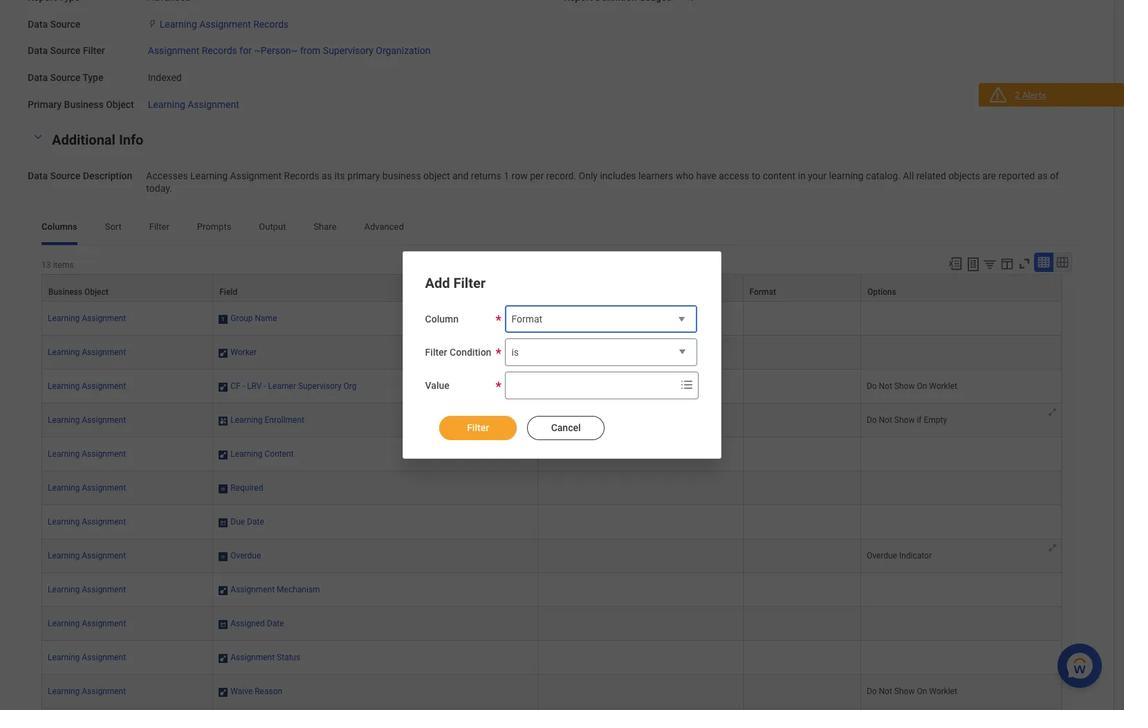 Task type: vqa. For each thing, say whether or not it's contained in the screenshot.
the Learning in the Learning Enrollment 'link'
yes



Task type: describe. For each thing, give the bounding box(es) containing it.
learner
[[268, 381, 296, 391]]

chevron down image
[[30, 132, 46, 142]]

not for waive reason
[[879, 687, 893, 696]]

field image for due date
[[219, 517, 228, 528]]

field
[[220, 287, 238, 297]]

in
[[798, 170, 806, 181]]

items
[[53, 260, 74, 270]]

2 as from the left
[[1038, 170, 1048, 181]]

learning for learning enrollment
[[48, 415, 80, 425]]

data source filter
[[28, 45, 105, 56]]

data for data source description
[[28, 170, 48, 181]]

alerts
[[1023, 90, 1047, 100]]

overdue link
[[231, 548, 261, 561]]

1 as from the left
[[322, 170, 332, 181]]

data source
[[28, 18, 80, 29]]

options
[[868, 287, 897, 297]]

not for learning enrollment
[[879, 415, 893, 425]]

on for waive reason
[[917, 687, 928, 696]]

assignment records for ~person~ from supervisory organization
[[148, 45, 431, 56]]

6 row from the top
[[42, 437, 1062, 471]]

add filter
[[425, 275, 486, 291]]

supervisory for from
[[323, 45, 374, 56]]

worker link
[[231, 345, 257, 357]]

filter condition
[[425, 347, 492, 358]]

2 alerts button
[[979, 83, 1125, 109]]

who
[[676, 170, 694, 181]]

do not show on worklet for cf - lrv - learner supervisory org
[[867, 381, 958, 391]]

source for data source description
[[50, 170, 80, 181]]

field image for waive reason
[[219, 687, 228, 698]]

1 - from the left
[[243, 381, 245, 391]]

of
[[1051, 170, 1060, 181]]

indicator
[[900, 551, 932, 561]]

are
[[983, 170, 997, 181]]

learning assignment link for cf - lrv - learner supervisory org
[[48, 381, 126, 391]]

export to excel image
[[948, 256, 963, 271]]

and
[[453, 170, 469, 181]]

if
[[917, 415, 922, 425]]

organization
[[376, 45, 431, 56]]

cancel button
[[527, 416, 605, 440]]

column
[[425, 314, 459, 325]]

only
[[579, 170, 598, 181]]

tab list containing columns
[[28, 212, 1087, 245]]

learning assignment for waive reason
[[48, 687, 126, 696]]

source for data source filter
[[50, 45, 80, 56]]

learning assignment link for assigned date
[[48, 619, 126, 628]]

status
[[277, 653, 301, 662]]

objects
[[949, 170, 981, 181]]

field image for cf - lrv - learner supervisory org
[[219, 381, 228, 392]]

show for cf - lrv - learner supervisory org
[[895, 381, 915, 391]]

primary
[[28, 99, 62, 110]]

learning enrollment link
[[231, 413, 305, 425]]

on for cf - lrv - learner supervisory org
[[917, 381, 928, 391]]

today.
[[146, 183, 172, 194]]

data source image
[[148, 18, 157, 29]]

primary
[[347, 170, 380, 181]]

name
[[255, 314, 277, 323]]

cancel
[[551, 422, 581, 433]]

worklet for cf - lrv - learner supervisory org
[[930, 381, 958, 391]]

learning assignment for group name
[[48, 314, 126, 323]]

data source description
[[28, 170, 132, 181]]

date for assigned date
[[267, 619, 284, 628]]

catalog.
[[866, 170, 901, 181]]

advanced element
[[148, 0, 191, 3]]

reported
[[999, 170, 1036, 181]]

includes
[[600, 170, 636, 181]]

assigned date
[[231, 619, 284, 628]]

worker
[[231, 347, 257, 357]]

for
[[240, 45, 252, 56]]

field image for required
[[219, 483, 228, 494]]

source for data source type
[[50, 72, 80, 83]]

data source type
[[28, 72, 103, 83]]

learning assignment for due date
[[48, 517, 126, 527]]

field image for learning content
[[219, 449, 228, 460]]

do for learning enrollment
[[867, 415, 877, 425]]

accesses
[[146, 170, 188, 181]]

worklet for waive reason
[[930, 687, 958, 696]]

primary business object
[[28, 99, 134, 110]]

assignment status link
[[231, 650, 301, 662]]

learning assignment for assignment mechanism
[[48, 585, 126, 595]]

learning assignment for learning enrollment
[[48, 415, 126, 425]]

additional
[[52, 131, 116, 148]]

share
[[314, 221, 337, 232]]

assignment records for ~person~ from supervisory organization link
[[148, 42, 431, 56]]

learning assignment link for learning content
[[48, 449, 126, 459]]

have
[[697, 170, 717, 181]]

object inside popup button
[[84, 287, 108, 297]]

its
[[335, 170, 345, 181]]

prompts image
[[679, 377, 696, 393]]

assignment inside accesses learning assignment records as its primary business object and returns 1 row per record. only includes learners who have access to content in your learning catalog. all related objects are reported as of today.
[[230, 170, 282, 181]]

13
[[42, 260, 51, 270]]

row
[[512, 170, 528, 181]]

learning assignment link for group name
[[48, 314, 126, 323]]

field image for overdue
[[219, 551, 228, 562]]

org
[[344, 381, 357, 391]]

show for waive reason
[[895, 687, 915, 696]]

data for data source filter
[[28, 45, 48, 56]]

learning assignment link for learning enrollment
[[48, 415, 126, 425]]

group name
[[231, 314, 277, 323]]

select to filter grid data image
[[983, 257, 998, 271]]

2 row from the top
[[42, 302, 1062, 336]]

do not show on worklet for waive reason
[[867, 687, 958, 696]]

learning for learning content
[[48, 449, 80, 459]]

export to worksheets image
[[965, 256, 982, 273]]

business
[[383, 170, 421, 181]]

data source type element
[[148, 64, 182, 84]]

learning assignment link for assignment status
[[48, 653, 126, 662]]

advanced
[[364, 221, 404, 232]]

12 row from the top
[[42, 641, 1062, 675]]

data for data source
[[28, 18, 48, 29]]

business inside popup button
[[48, 287, 82, 297]]

enrollment
[[265, 415, 305, 425]]

all
[[903, 170, 914, 181]]

fullscreen image
[[1017, 256, 1033, 271]]

related
[[917, 170, 947, 181]]

assignment status
[[231, 653, 301, 662]]

learning for waive reason
[[48, 687, 80, 696]]

14 row from the top
[[42, 709, 1062, 710]]

sort
[[105, 221, 122, 232]]

additional info button
[[52, 131, 144, 148]]

your
[[808, 170, 827, 181]]

is button
[[506, 338, 698, 367]]

cf - lrv - learner supervisory org
[[231, 381, 357, 391]]

learning enrollment
[[231, 415, 305, 425]]

field image for assigned date
[[219, 619, 228, 630]]

info
[[119, 131, 144, 148]]

field button
[[213, 275, 538, 301]]

2
[[1015, 90, 1020, 100]]

overdue for overdue indicator
[[867, 551, 898, 561]]

field image for assignment status
[[219, 653, 228, 664]]

2 alerts
[[1015, 90, 1047, 100]]



Task type: locate. For each thing, give the bounding box(es) containing it.
2 data from the top
[[28, 45, 48, 56]]

field image for group name
[[219, 314, 228, 325]]

assignment mechanism link
[[231, 582, 320, 595]]

4 field image from the top
[[219, 517, 228, 528]]

4 field image from the top
[[219, 551, 228, 562]]

format for format popup button
[[750, 287, 777, 297]]

add filter dialog
[[403, 251, 722, 459]]

1 field image from the top
[[219, 347, 228, 359]]

learning assignment for assignment status
[[48, 653, 126, 662]]

row containing business object
[[42, 274, 1062, 302]]

cf - lrv - learner supervisory org link
[[231, 379, 357, 391]]

2 vertical spatial do
[[867, 687, 877, 696]]

3 row from the top
[[42, 336, 1062, 370]]

3 source from the top
[[50, 72, 80, 83]]

8 row from the top
[[42, 505, 1062, 539]]

expand table image
[[1056, 255, 1070, 269]]

field image left learning content
[[219, 449, 228, 460]]

0 vertical spatial do not show on worklet
[[867, 381, 958, 391]]

learning assignment link for worker
[[48, 347, 126, 357]]

field image
[[219, 347, 228, 359], [219, 381, 228, 392], [219, 483, 228, 494], [219, 517, 228, 528], [219, 585, 228, 596], [219, 619, 228, 630]]

overdue for overdue link
[[231, 551, 261, 561]]

field image left the assignment status
[[219, 653, 228, 664]]

due date link
[[231, 514, 264, 527]]

4 row from the top
[[42, 370, 1062, 404]]

source
[[50, 18, 80, 29], [50, 45, 80, 56], [50, 72, 80, 83], [50, 170, 80, 181]]

overdue
[[231, 551, 261, 561], [867, 551, 898, 561]]

field image left required
[[219, 483, 228, 494]]

10 row from the top
[[42, 573, 1062, 607]]

0 vertical spatial do
[[867, 381, 877, 391]]

1 do from the top
[[867, 381, 877, 391]]

tab list
[[28, 212, 1087, 245]]

on
[[917, 381, 928, 391], [917, 687, 928, 696]]

do not show on worklet
[[867, 381, 958, 391], [867, 687, 958, 696]]

3 field image from the top
[[219, 483, 228, 494]]

supervisory
[[323, 45, 374, 56], [298, 381, 342, 391]]

mechanism
[[277, 585, 320, 595]]

not for cf - lrv - learner supervisory org
[[879, 381, 893, 391]]

cf
[[231, 381, 241, 391]]

field image left due
[[219, 517, 228, 528]]

cell
[[539, 302, 744, 336], [744, 302, 862, 336], [862, 302, 1062, 336], [539, 336, 744, 370], [744, 336, 862, 370], [862, 336, 1062, 370], [744, 370, 862, 404], [539, 404, 744, 437], [744, 404, 862, 437], [539, 437, 744, 471], [744, 437, 862, 471], [862, 437, 1062, 471], [539, 471, 744, 505], [744, 471, 862, 505], [862, 471, 1062, 505], [539, 505, 744, 539], [744, 505, 862, 539], [862, 505, 1062, 539], [539, 539, 744, 573], [744, 539, 862, 573], [539, 573, 744, 607], [744, 573, 862, 607], [862, 573, 1062, 607], [539, 607, 744, 641], [744, 607, 862, 641], [862, 607, 1062, 641], [539, 641, 744, 675], [744, 641, 862, 675], [862, 641, 1062, 675], [539, 675, 744, 709], [744, 675, 862, 709], [42, 709, 213, 710], [213, 709, 539, 710], [539, 709, 744, 710], [744, 709, 862, 710], [862, 709, 1062, 710]]

0 horizontal spatial date
[[247, 517, 264, 527]]

2 field image from the top
[[219, 415, 228, 426]]

do for waive reason
[[867, 687, 877, 696]]

1 vertical spatial business
[[48, 287, 82, 297]]

1 vertical spatial show
[[895, 415, 915, 425]]

2 vertical spatial not
[[879, 687, 893, 696]]

1 source from the top
[[50, 18, 80, 29]]

learners
[[639, 170, 674, 181]]

additional info group
[[28, 128, 1087, 195]]

0 vertical spatial not
[[879, 381, 893, 391]]

data up "primary" at the left top
[[28, 72, 48, 83]]

11 row from the top
[[42, 607, 1062, 641]]

5 row from the top
[[42, 404, 1062, 437]]

assigned date link
[[231, 616, 284, 628]]

is
[[512, 347, 519, 358]]

source inside additional info group
[[50, 170, 80, 181]]

learning assignment records link
[[160, 16, 289, 29]]

learning assignment link for overdue
[[48, 551, 126, 561]]

content
[[265, 449, 294, 459]]

source down data source filter
[[50, 72, 80, 83]]

date right due
[[247, 517, 264, 527]]

learning assignment for overdue
[[48, 551, 126, 561]]

region
[[425, 405, 699, 442]]

2 field image from the top
[[219, 381, 228, 392]]

records inside accesses learning assignment records as its primary business object and returns 1 row per record. only includes learners who have access to content in your learning catalog. all related objects are reported as of today.
[[284, 170, 320, 181]]

1 vertical spatial on
[[917, 687, 928, 696]]

type
[[83, 72, 103, 83]]

1 overdue from the left
[[231, 551, 261, 561]]

1 horizontal spatial as
[[1038, 170, 1048, 181]]

from
[[300, 45, 321, 56]]

description
[[83, 170, 132, 181]]

group name link
[[231, 311, 277, 323]]

as left of
[[1038, 170, 1048, 181]]

1 vertical spatial worklet
[[930, 687, 958, 696]]

assignment mechanism
[[231, 585, 320, 595]]

2 do not show on worklet from the top
[[867, 687, 958, 696]]

3 show from the top
[[895, 687, 915, 696]]

2 vertical spatial show
[[895, 687, 915, 696]]

learning content link
[[231, 446, 294, 459]]

waive reason link
[[231, 684, 282, 696]]

required link
[[231, 480, 263, 493]]

source up data source type
[[50, 45, 80, 56]]

1 not from the top
[[879, 381, 893, 391]]

record.
[[546, 170, 577, 181]]

data for data source type
[[28, 72, 48, 83]]

learning assignment for required
[[48, 483, 126, 493]]

0 vertical spatial records
[[253, 18, 289, 29]]

1 horizontal spatial format
[[750, 287, 777, 297]]

table image
[[1037, 255, 1051, 269]]

3 not from the top
[[879, 687, 893, 696]]

learning
[[160, 18, 197, 29], [148, 99, 185, 110], [190, 170, 228, 181], [48, 314, 80, 323], [48, 347, 80, 357], [48, 381, 80, 391], [48, 415, 80, 425], [231, 415, 263, 425], [48, 449, 80, 459], [231, 449, 263, 459], [48, 483, 80, 493], [48, 517, 80, 527], [48, 551, 80, 561], [48, 585, 80, 595], [48, 619, 80, 628], [48, 653, 80, 662], [48, 687, 80, 696]]

row
[[42, 274, 1062, 302], [42, 302, 1062, 336], [42, 336, 1062, 370], [42, 370, 1062, 404], [42, 404, 1062, 437], [42, 437, 1062, 471], [42, 471, 1062, 505], [42, 505, 1062, 539], [42, 539, 1062, 573], [42, 573, 1062, 607], [42, 607, 1062, 641], [42, 641, 1062, 675], [42, 675, 1062, 709], [42, 709, 1062, 710]]

field image for assignment mechanism
[[219, 585, 228, 596]]

field image left worker
[[219, 347, 228, 359]]

1 row from the top
[[42, 274, 1062, 302]]

region inside add filter dialog
[[425, 405, 699, 442]]

learning for required
[[48, 483, 80, 493]]

2 not from the top
[[879, 415, 893, 425]]

overdue left indicator
[[867, 551, 898, 561]]

learning assignment records
[[160, 18, 289, 29]]

due
[[231, 517, 245, 527]]

source down additional
[[50, 170, 80, 181]]

show
[[895, 381, 915, 391], [895, 415, 915, 425], [895, 687, 915, 696]]

content
[[763, 170, 796, 181]]

1 vertical spatial object
[[84, 287, 108, 297]]

0 vertical spatial supervisory
[[323, 45, 374, 56]]

filter inside button
[[467, 422, 489, 433]]

as left its
[[322, 170, 332, 181]]

learning content
[[231, 449, 294, 459]]

1
[[504, 170, 509, 181]]

date right assigned on the bottom left
[[267, 619, 284, 628]]

date
[[247, 517, 264, 527], [267, 619, 284, 628]]

columns
[[42, 221, 77, 232]]

object
[[424, 170, 450, 181]]

2 worklet from the top
[[930, 687, 958, 696]]

format button
[[506, 305, 698, 334]]

~person~
[[254, 45, 298, 56]]

1 worklet from the top
[[930, 381, 958, 391]]

field image
[[219, 314, 228, 325], [219, 415, 228, 426], [219, 449, 228, 460], [219, 551, 228, 562], [219, 653, 228, 664], [219, 687, 228, 698]]

learning for assigned date
[[48, 619, 80, 628]]

access
[[719, 170, 750, 181]]

1 vertical spatial not
[[879, 415, 893, 425]]

field image left assignment mechanism on the bottom left of page
[[219, 585, 228, 596]]

assigned
[[231, 619, 265, 628]]

supervisory for learner
[[298, 381, 342, 391]]

condition
[[450, 347, 492, 358]]

6 field image from the top
[[219, 687, 228, 698]]

2 source from the top
[[50, 45, 80, 56]]

1 horizontal spatial overdue
[[867, 551, 898, 561]]

date for due date
[[247, 517, 264, 527]]

data inside additional info group
[[28, 170, 48, 181]]

0 vertical spatial format
[[750, 287, 777, 297]]

due date
[[231, 517, 264, 527]]

1 do not show on worklet from the top
[[867, 381, 958, 391]]

overdue indicator
[[867, 551, 932, 561]]

field image for worker
[[219, 347, 228, 359]]

13 row from the top
[[42, 675, 1062, 709]]

2 vertical spatial records
[[284, 170, 320, 181]]

source for data source
[[50, 18, 80, 29]]

do not show if empty
[[867, 415, 948, 425]]

0 vertical spatial show
[[895, 381, 915, 391]]

learning inside accesses learning assignment records as its primary business object and returns 1 row per record. only includes learners who have access to content in your learning catalog. all related objects are reported as of today.
[[190, 170, 228, 181]]

1 field image from the top
[[219, 314, 228, 325]]

learning assignment link for assignment mechanism
[[48, 585, 126, 595]]

learning for assignment mechanism
[[48, 585, 80, 595]]

- right cf
[[243, 381, 245, 391]]

learning assignment
[[148, 99, 239, 110], [48, 314, 126, 323], [48, 347, 126, 357], [48, 381, 126, 391], [48, 415, 126, 425], [48, 449, 126, 459], [48, 483, 126, 493], [48, 517, 126, 527], [48, 551, 126, 561], [48, 585, 126, 595], [48, 619, 126, 628], [48, 653, 126, 662], [48, 687, 126, 696]]

records
[[253, 18, 289, 29], [202, 45, 237, 56], [284, 170, 320, 181]]

1 vertical spatial date
[[267, 619, 284, 628]]

1 vertical spatial format
[[512, 314, 543, 325]]

field image left group
[[219, 314, 228, 325]]

object
[[106, 99, 134, 110], [84, 287, 108, 297]]

learning for cf - lrv - learner supervisory org
[[48, 381, 80, 391]]

records up ~person~
[[253, 18, 289, 29]]

group
[[231, 314, 253, 323]]

waive reason
[[231, 687, 282, 696]]

overdue down "due date"
[[231, 551, 261, 561]]

learning assignment link for required
[[48, 483, 126, 493]]

prompts
[[197, 221, 231, 232]]

click to view/edit grid preferences image
[[1000, 256, 1015, 271]]

learning for due date
[[48, 517, 80, 527]]

- right lrv
[[264, 381, 266, 391]]

data
[[28, 18, 48, 29], [28, 45, 48, 56], [28, 72, 48, 83], [28, 170, 48, 181]]

1 on from the top
[[917, 381, 928, 391]]

2 - from the left
[[264, 381, 266, 391]]

1 horizontal spatial date
[[267, 619, 284, 628]]

field image left cf
[[219, 381, 228, 392]]

empty
[[924, 415, 948, 425]]

data up data source filter
[[28, 18, 48, 29]]

business object
[[48, 287, 108, 297]]

format inside dropdown button
[[512, 314, 543, 325]]

3 data from the top
[[28, 72, 48, 83]]

data down data source at the top
[[28, 45, 48, 56]]

0 vertical spatial worklet
[[930, 381, 958, 391]]

0 horizontal spatial overdue
[[231, 551, 261, 561]]

0 horizontal spatial as
[[322, 170, 332, 181]]

filter button
[[439, 416, 517, 440]]

region containing filter
[[425, 405, 699, 442]]

business down items
[[48, 287, 82, 297]]

2 show from the top
[[895, 415, 915, 425]]

learning for worker
[[48, 347, 80, 357]]

learning assignment for cf - lrv - learner supervisory org
[[48, 381, 126, 391]]

filter inside tab list
[[149, 221, 169, 232]]

toolbar
[[942, 253, 1073, 274]]

field image left 'waive'
[[219, 687, 228, 698]]

0 horizontal spatial -
[[243, 381, 245, 391]]

1 vertical spatial records
[[202, 45, 237, 56]]

data down chevron down image
[[28, 170, 48, 181]]

4 source from the top
[[50, 170, 80, 181]]

learning assignment for worker
[[48, 347, 126, 357]]

1 data from the top
[[28, 18, 48, 29]]

records left its
[[284, 170, 320, 181]]

exclamation image
[[993, 91, 1003, 101]]

learning assignment for learning content
[[48, 449, 126, 459]]

0 vertical spatial on
[[917, 381, 928, 391]]

supervisory left org
[[298, 381, 342, 391]]

additional info
[[52, 131, 144, 148]]

as
[[322, 170, 332, 181], [1038, 170, 1048, 181]]

field image left learning enrollment
[[219, 415, 228, 426]]

add
[[425, 275, 450, 291]]

5 field image from the top
[[219, 653, 228, 664]]

worklet
[[930, 381, 958, 391], [930, 687, 958, 696]]

learning for group name
[[48, 314, 80, 323]]

0 horizontal spatial format
[[512, 314, 543, 325]]

0 vertical spatial date
[[247, 517, 264, 527]]

3 field image from the top
[[219, 449, 228, 460]]

1 vertical spatial supervisory
[[298, 381, 342, 391]]

learning for assignment status
[[48, 653, 80, 662]]

value
[[425, 380, 450, 391]]

3 do from the top
[[867, 687, 877, 696]]

learning assignment link for waive reason
[[48, 687, 126, 696]]

2 overdue from the left
[[867, 551, 898, 561]]

do
[[867, 381, 877, 391], [867, 415, 877, 425], [867, 687, 877, 696]]

returns
[[471, 170, 502, 181]]

1 show from the top
[[895, 381, 915, 391]]

format for format dropdown button
[[512, 314, 543, 325]]

0 vertical spatial object
[[106, 99, 134, 110]]

field image left assigned on the bottom left
[[219, 619, 228, 630]]

learning for overdue
[[48, 551, 80, 561]]

1 vertical spatial do not show on worklet
[[867, 687, 958, 696]]

format inside popup button
[[750, 287, 777, 297]]

learning assignment for assigned date
[[48, 619, 126, 628]]

2 do from the top
[[867, 415, 877, 425]]

7 row from the top
[[42, 471, 1062, 505]]

indexed
[[148, 72, 182, 83]]

reason
[[255, 687, 282, 696]]

business
[[64, 99, 104, 110], [48, 287, 82, 297]]

6 field image from the top
[[219, 619, 228, 630]]

options button
[[862, 275, 1062, 301]]

Value field
[[506, 373, 676, 398]]

output
[[259, 221, 286, 232]]

business down type
[[64, 99, 104, 110]]

field image left overdue link
[[219, 551, 228, 562]]

supervisory right the from
[[323, 45, 374, 56]]

9 row from the top
[[42, 539, 1062, 573]]

2 on from the top
[[917, 687, 928, 696]]

1 horizontal spatial -
[[264, 381, 266, 391]]

show for learning enrollment
[[895, 415, 915, 425]]

0 vertical spatial business
[[64, 99, 104, 110]]

source up data source filter
[[50, 18, 80, 29]]

4 data from the top
[[28, 170, 48, 181]]

required
[[231, 483, 263, 493]]

1 vertical spatial do
[[867, 415, 877, 425]]

5 field image from the top
[[219, 585, 228, 596]]

format button
[[744, 275, 861, 301]]

records left for
[[202, 45, 237, 56]]

waive
[[231, 687, 253, 696]]

field image for learning enrollment
[[219, 415, 228, 426]]

do for cf - lrv - learner supervisory org
[[867, 381, 877, 391]]

learning assignment link for due date
[[48, 517, 126, 527]]



